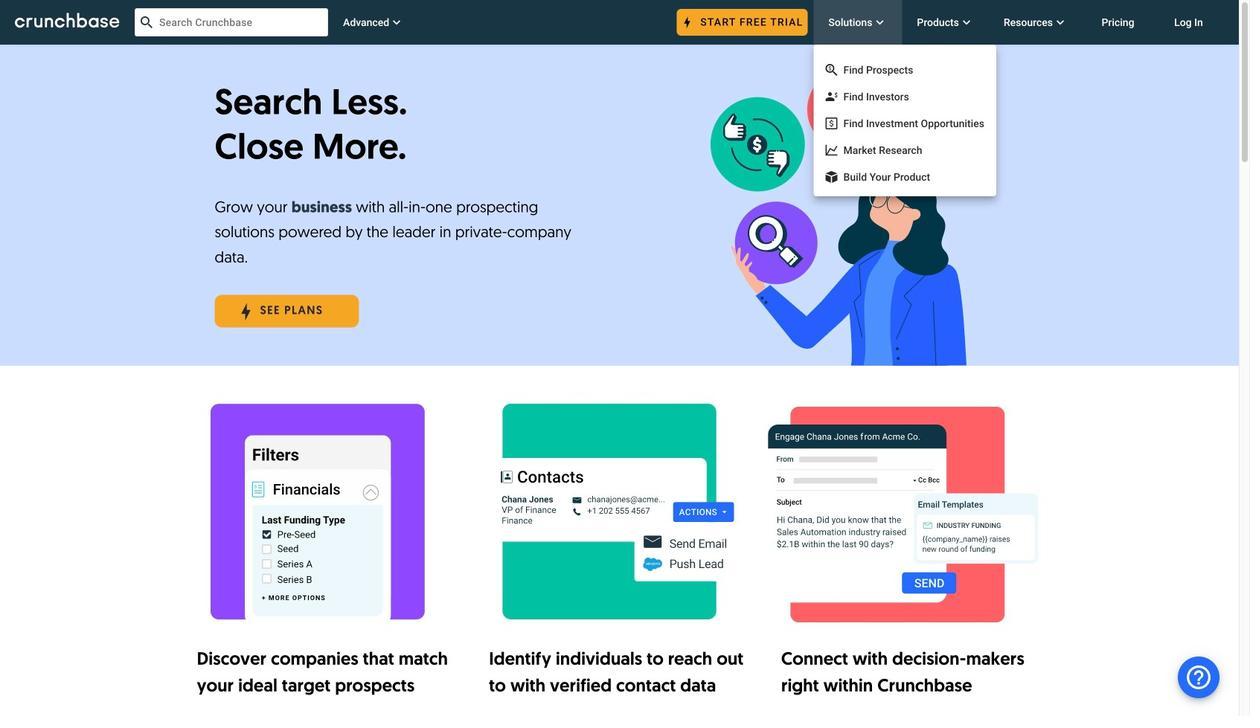 Task type: locate. For each thing, give the bounding box(es) containing it.
group
[[814, 57, 997, 191]]



Task type: describe. For each thing, give the bounding box(es) containing it.
Search Crunchbase field
[[135, 8, 328, 36]]



